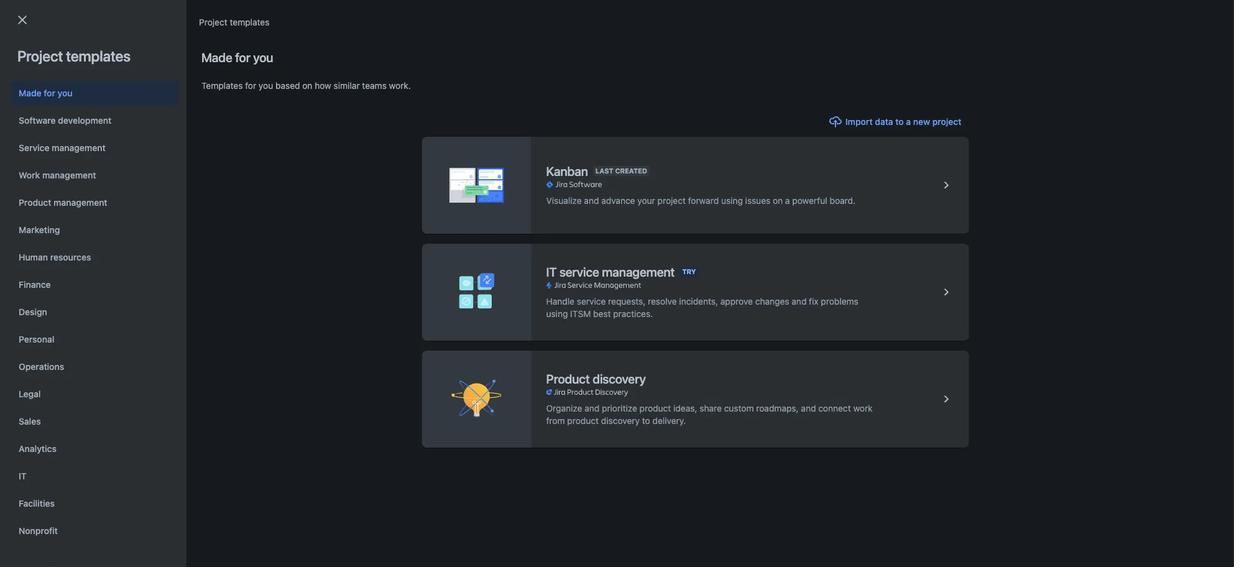 Task type: vqa. For each thing, say whether or not it's contained in the screenshot.
WEBSITE to the top
no



Task type: describe. For each thing, give the bounding box(es) containing it.
management up requests,
[[602, 264, 675, 279]]

project inside 'link'
[[131, 180, 159, 191]]

team-managed software for star nova project icon
[[466, 211, 566, 221]]

last created
[[596, 167, 647, 175]]

fix
[[809, 296, 819, 307]]

import
[[846, 117, 873, 127]]

requests,
[[608, 296, 646, 307]]

visualize and advance your project forward using issues on a powerful board.
[[546, 196, 856, 206]]

resolve
[[648, 296, 677, 307]]

service for management
[[560, 264, 599, 279]]

1 horizontal spatial made
[[201, 50, 232, 64]]

made for you inside button
[[19, 88, 72, 98]]

last
[[596, 167, 614, 175]]

team- for star my kanban project image in the top left of the page
[[466, 181, 492, 192]]

team- for the star goodmorning image
[[466, 151, 492, 162]]

sales
[[19, 416, 41, 427]]

created
[[615, 167, 647, 175]]

from
[[546, 416, 565, 426]]

for inside button
[[44, 88, 55, 98]]

personal
[[19, 334, 54, 345]]

Search field
[[998, 7, 1122, 27]]

name
[[64, 125, 88, 136]]

goodmorning link
[[64, 149, 314, 164]]

my kanban project link
[[64, 179, 314, 194]]

1 vertical spatial project
[[658, 196, 686, 206]]

star goodmorning image
[[34, 149, 49, 164]]

advance
[[601, 196, 635, 206]]

team-managed software for star project-1374 image at left
[[466, 241, 566, 251]]

facilities button
[[11, 491, 178, 516]]

work management
[[19, 170, 96, 180]]

made for you button
[[11, 81, 178, 106]]

based
[[276, 81, 300, 91]]

resources
[[50, 252, 91, 262]]

managed for the star goodmorning image
[[492, 151, 529, 162]]

management for service management
[[52, 143, 105, 153]]

board.
[[830, 196, 856, 206]]

product management button
[[11, 190, 178, 215]]

kanban image
[[939, 178, 954, 193]]

service for requests,
[[577, 296, 606, 307]]

product management
[[19, 197, 107, 208]]

software for star project-1374 image at left
[[532, 241, 566, 251]]

personal button
[[11, 327, 178, 352]]

practices.
[[613, 309, 653, 319]]

roadmaps,
[[756, 403, 799, 414]]

service
[[19, 143, 49, 153]]

it button
[[11, 464, 178, 489]]

jira
[[184, 92, 197, 101]]

it service management
[[546, 264, 675, 279]]

software development
[[19, 115, 111, 126]]

templates
[[201, 81, 243, 91]]

analytics button
[[11, 437, 178, 461]]

my kanban project
[[84, 180, 159, 191]]

marketing button
[[11, 218, 178, 243]]

open image
[[279, 90, 294, 104]]

team-managed software for the star goodmorning image
[[466, 151, 566, 162]]

0 horizontal spatial on
[[302, 81, 312, 91]]

your
[[638, 196, 655, 206]]

for up templates
[[235, 50, 250, 64]]

share
[[700, 403, 722, 414]]

marketing
[[19, 225, 60, 235]]

handle service requests, resolve incidents, approve changes and fix problems using itsm best practices.
[[546, 296, 859, 319]]

service management
[[19, 143, 105, 153]]

goodmorning
[[84, 151, 138, 161]]

how
[[315, 81, 331, 91]]

handle
[[546, 296, 575, 307]]

analytics
[[19, 444, 57, 454]]

software inside "button"
[[19, 115, 56, 126]]

ideas,
[[674, 403, 697, 414]]

product for product management
[[19, 197, 51, 208]]

1
[[52, 281, 56, 292]]

name button
[[59, 124, 105, 138]]

it for it
[[19, 471, 27, 481]]

previous image
[[27, 279, 42, 294]]

project inside button
[[933, 117, 962, 127]]

to inside button
[[896, 117, 904, 127]]

legal button
[[11, 382, 178, 407]]

team- for star project-1374 image at left
[[466, 241, 492, 251]]

management for product management
[[54, 197, 107, 208]]

sales button
[[11, 409, 178, 434]]

data
[[875, 117, 893, 127]]

work
[[19, 170, 40, 180]]

incidents,
[[679, 296, 718, 307]]

approve
[[721, 296, 753, 307]]

1 button
[[45, 277, 64, 297]]

type
[[466, 125, 487, 136]]

facilities
[[19, 498, 55, 509]]

powerful
[[792, 196, 828, 206]]

back to projects image
[[15, 12, 30, 27]]

organize
[[546, 403, 582, 414]]



Task type: locate. For each thing, give the bounding box(es) containing it.
service inside handle service requests, resolve incidents, approve changes and fix problems using itsm best practices.
[[577, 296, 606, 307]]

2 horizontal spatial project
[[199, 17, 227, 27]]

it up handle
[[546, 264, 557, 279]]

banner
[[0, 0, 1234, 35]]

try
[[682, 268, 696, 276]]

4 team- from the top
[[466, 241, 492, 251]]

jira product discovery image
[[546, 387, 628, 397], [546, 387, 628, 397]]

management for work management
[[42, 170, 96, 180]]

1 horizontal spatial using
[[721, 196, 743, 206]]

1 horizontal spatial on
[[773, 196, 783, 206]]

it up facilities
[[19, 471, 27, 481]]

it for it service management
[[546, 264, 557, 279]]

0 horizontal spatial templates
[[66, 47, 131, 65]]

1 software from the top
[[532, 151, 566, 162]]

made down projects
[[19, 88, 41, 98]]

templates for you based on how similar teams work.
[[201, 81, 411, 91]]

you
[[253, 50, 273, 64], [259, 81, 273, 91], [58, 88, 72, 98]]

star my kanban project image
[[34, 179, 49, 194]]

1 vertical spatial using
[[546, 309, 568, 319]]

and inside handle service requests, resolve incidents, approve changes and fix problems using itsm best practices.
[[792, 296, 807, 307]]

software for star my kanban project image in the top left of the page
[[532, 181, 566, 192]]

service up handle
[[560, 264, 599, 279]]

primary element
[[7, 0, 998, 35]]

software for star nova project icon
[[532, 211, 566, 221]]

a
[[906, 117, 911, 127], [785, 196, 790, 206]]

1 horizontal spatial project
[[933, 117, 962, 127]]

0 horizontal spatial project templates
[[17, 47, 131, 65]]

1 horizontal spatial it
[[546, 264, 557, 279]]

1 horizontal spatial software
[[199, 92, 230, 101]]

product inside button
[[19, 197, 51, 208]]

it
[[546, 264, 557, 279], [19, 471, 27, 481]]

0 horizontal spatial project
[[658, 196, 686, 206]]

best
[[593, 309, 611, 319]]

software development button
[[11, 108, 178, 133]]

1 horizontal spatial project templates
[[199, 17, 270, 27]]

product
[[640, 403, 671, 414], [567, 416, 599, 426]]

legal
[[19, 389, 41, 399]]

forward
[[688, 196, 719, 206]]

kanban
[[546, 164, 588, 178], [98, 180, 128, 191]]

kanban inside my kanban project 'link'
[[98, 180, 128, 191]]

0 vertical spatial project templates
[[199, 17, 270, 27]]

problems
[[821, 296, 859, 307]]

0 vertical spatial it
[[546, 264, 557, 279]]

0 vertical spatial service
[[560, 264, 599, 279]]

4 team-managed software from the top
[[466, 241, 566, 251]]

0 vertical spatial discovery
[[593, 371, 646, 386]]

4 software from the top
[[532, 241, 566, 251]]

on
[[302, 81, 312, 91], [773, 196, 783, 206]]

0 vertical spatial made for you
[[201, 50, 273, 64]]

templates
[[230, 17, 270, 27], [66, 47, 131, 65]]

human resources button
[[11, 245, 178, 270]]

0 horizontal spatial to
[[642, 416, 650, 426]]

for
[[235, 50, 250, 64], [245, 81, 256, 91], [44, 88, 55, 98]]

0 horizontal spatial made for you
[[19, 88, 72, 98]]

new
[[913, 117, 930, 127]]

made for you up software development
[[19, 88, 72, 98]]

2 software from the top
[[532, 181, 566, 192]]

1 vertical spatial made for you
[[19, 88, 72, 98]]

managed for star my kanban project image in the top left of the page
[[492, 181, 529, 192]]

0 vertical spatial a
[[906, 117, 911, 127]]

0 horizontal spatial product
[[19, 197, 51, 208]]

0 horizontal spatial using
[[546, 309, 568, 319]]

0 vertical spatial project
[[933, 117, 962, 127]]

organize and prioritize product ideas, share custom roadmaps, and connect work from product discovery to delivery.
[[546, 403, 873, 426]]

kanban right my
[[98, 180, 128, 191]]

finance
[[19, 280, 51, 290]]

0 vertical spatial product
[[19, 197, 51, 208]]

1 vertical spatial software
[[19, 115, 56, 126]]

discovery down "prioritize"
[[601, 416, 640, 426]]

0 vertical spatial kanban
[[546, 164, 588, 178]]

1 vertical spatial it
[[19, 471, 27, 481]]

made up templates
[[201, 50, 232, 64]]

my
[[84, 180, 96, 191]]

software
[[532, 151, 566, 162], [532, 181, 566, 192], [532, 211, 566, 221], [532, 241, 566, 251]]

import data to a new project button
[[821, 112, 969, 132]]

star project-1374 image
[[34, 238, 49, 253]]

nonprofit button
[[11, 519, 178, 543]]

and left connect
[[801, 403, 816, 414]]

3 managed from the top
[[492, 211, 529, 221]]

product for product discovery
[[546, 371, 590, 386]]

for right templates
[[245, 81, 256, 91]]

1 vertical spatial service
[[577, 296, 606, 307]]

1 vertical spatial project templates
[[17, 47, 131, 65]]

you inside button
[[58, 88, 72, 98]]

0 vertical spatial on
[[302, 81, 312, 91]]

0 horizontal spatial a
[[785, 196, 790, 206]]

management down my
[[54, 197, 107, 208]]

1 horizontal spatial kanban
[[546, 164, 588, 178]]

made
[[201, 50, 232, 64], [19, 88, 41, 98]]

software down templates
[[199, 92, 230, 101]]

team-managed software for star my kanban project image in the top left of the page
[[466, 181, 566, 192]]

1 managed from the top
[[492, 151, 529, 162]]

discovery up "prioritize"
[[593, 371, 646, 386]]

1 vertical spatial project
[[17, 47, 63, 65]]

visualize
[[546, 196, 582, 206]]

it service management image
[[939, 285, 954, 300]]

kanban up visualize
[[546, 164, 588, 178]]

1 team-managed software from the top
[[466, 151, 566, 162]]

human
[[19, 252, 48, 262]]

and
[[584, 196, 599, 206], [792, 296, 807, 307], [585, 403, 600, 414], [801, 403, 816, 414]]

import data to a new project
[[846, 117, 962, 127]]

changes
[[755, 296, 789, 307]]

made for you up templates
[[201, 50, 273, 64]]

management up my
[[42, 170, 96, 180]]

0 horizontal spatial kanban
[[98, 180, 128, 191]]

4 managed from the top
[[492, 241, 529, 251]]

1 vertical spatial a
[[785, 196, 790, 206]]

1 vertical spatial discovery
[[601, 416, 640, 426]]

issues
[[745, 196, 771, 206]]

0 vertical spatial templates
[[230, 17, 270, 27]]

1 vertical spatial templates
[[66, 47, 131, 65]]

project right your
[[658, 196, 686, 206]]

0 vertical spatial using
[[721, 196, 743, 206]]

managed for star project-1374 image at left
[[492, 241, 529, 251]]

using left issues
[[721, 196, 743, 206]]

on right issues
[[773, 196, 783, 206]]

product discovery image
[[939, 392, 954, 407]]

connect
[[818, 403, 851, 414]]

human resources
[[19, 252, 91, 262]]

development
[[58, 115, 111, 126]]

jira software image
[[546, 180, 602, 190], [546, 180, 602, 190]]

design button
[[11, 300, 178, 325]]

finance button
[[11, 272, 178, 297]]

service management button
[[11, 136, 178, 160]]

software up the service
[[19, 115, 56, 126]]

management inside service management button
[[52, 143, 105, 153]]

made for you
[[201, 50, 273, 64], [19, 88, 72, 98]]

0 horizontal spatial project
[[17, 47, 63, 65]]

1 horizontal spatial made for you
[[201, 50, 273, 64]]

project right new
[[933, 117, 962, 127]]

None text field
[[26, 88, 148, 106]]

service up best
[[577, 296, 606, 307]]

jira software
[[184, 92, 230, 101]]

using down handle
[[546, 309, 568, 319]]

0 vertical spatial to
[[896, 117, 904, 127]]

project templates
[[199, 17, 270, 27], [17, 47, 131, 65]]

discovery inside organize and prioritize product ideas, share custom roadmaps, and connect work from product discovery to delivery.
[[601, 416, 640, 426]]

using inside handle service requests, resolve incidents, approve changes and fix problems using itsm best practices.
[[546, 309, 568, 319]]

1 vertical spatial on
[[773, 196, 783, 206]]

nonprofit
[[19, 526, 58, 536]]

0 vertical spatial software
[[199, 92, 230, 101]]

to right data
[[896, 117, 904, 127]]

software for the star goodmorning image
[[532, 151, 566, 162]]

operations
[[19, 362, 64, 372]]

product up organize on the left of the page
[[546, 371, 590, 386]]

1 horizontal spatial to
[[896, 117, 904, 127]]

management down name button on the left top of the page
[[52, 143, 105, 153]]

teams
[[362, 81, 387, 91]]

discovery
[[593, 371, 646, 386], [601, 416, 640, 426]]

clear image
[[266, 92, 276, 102]]

0 vertical spatial project
[[199, 17, 227, 27]]

service
[[560, 264, 599, 279], [577, 296, 606, 307]]

0 vertical spatial made
[[201, 50, 232, 64]]

similar
[[334, 81, 360, 91]]

2 team-managed software from the top
[[466, 181, 566, 192]]

a left powerful
[[785, 196, 790, 206]]

to inside organize and prioritize product ideas, share custom roadmaps, and connect work from product discovery to delivery.
[[642, 416, 650, 426]]

1 vertical spatial kanban
[[98, 180, 128, 191]]

2 managed from the top
[[492, 181, 529, 192]]

0 horizontal spatial product
[[567, 416, 599, 426]]

management inside product management button
[[54, 197, 107, 208]]

managed for star nova project icon
[[492, 211, 529, 221]]

1 horizontal spatial templates
[[230, 17, 270, 27]]

1 vertical spatial product
[[546, 371, 590, 386]]

work.
[[389, 81, 411, 91]]

1 horizontal spatial project
[[131, 180, 159, 191]]

2 team- from the top
[[466, 181, 492, 192]]

1 horizontal spatial product
[[640, 403, 671, 414]]

1 vertical spatial made
[[19, 88, 41, 98]]

project templates link
[[199, 15, 270, 30]]

prioritize
[[602, 403, 637, 414]]

3 team- from the top
[[466, 211, 492, 221]]

0 vertical spatial product
[[640, 403, 671, 414]]

1 vertical spatial product
[[567, 416, 599, 426]]

0 horizontal spatial made
[[19, 88, 41, 98]]

to
[[896, 117, 904, 127], [642, 416, 650, 426]]

and left "advance"
[[584, 196, 599, 206]]

0 horizontal spatial it
[[19, 471, 27, 481]]

product down organize on the left of the page
[[567, 416, 599, 426]]

1 horizontal spatial product
[[546, 371, 590, 386]]

product up delivery.
[[640, 403, 671, 414]]

software
[[199, 92, 230, 101], [19, 115, 56, 126]]

jira service management image
[[546, 280, 641, 290], [546, 280, 641, 290]]

0 horizontal spatial software
[[19, 115, 56, 126]]

2 vertical spatial project
[[131, 180, 159, 191]]

made inside button
[[19, 88, 41, 98]]

work
[[853, 403, 873, 414]]

delivery.
[[653, 416, 686, 426]]

a left new
[[906, 117, 911, 127]]

team- for star nova project icon
[[466, 211, 492, 221]]

on left how
[[302, 81, 312, 91]]

operations button
[[11, 354, 178, 379]]

it inside it button
[[19, 471, 27, 481]]

design
[[19, 307, 47, 317]]

1 horizontal spatial a
[[906, 117, 911, 127]]

3 software from the top
[[532, 211, 566, 221]]

product up star nova project icon
[[19, 197, 51, 208]]

to left delivery.
[[642, 416, 650, 426]]

projects
[[25, 51, 78, 68]]

3 team-managed software from the top
[[466, 211, 566, 221]]

management inside work management button
[[42, 170, 96, 180]]

work management button
[[11, 163, 178, 188]]

1 vertical spatial to
[[642, 416, 650, 426]]

product discovery
[[546, 371, 646, 386]]

itsm
[[570, 309, 591, 319]]

and left fix on the bottom of page
[[792, 296, 807, 307]]

a inside button
[[906, 117, 911, 127]]

product
[[19, 197, 51, 208], [546, 371, 590, 386]]

custom
[[724, 403, 754, 414]]

for up software development
[[44, 88, 55, 98]]

1 team- from the top
[[466, 151, 492, 162]]

star nova project image
[[34, 209, 49, 224]]

and left "prioritize"
[[585, 403, 600, 414]]



